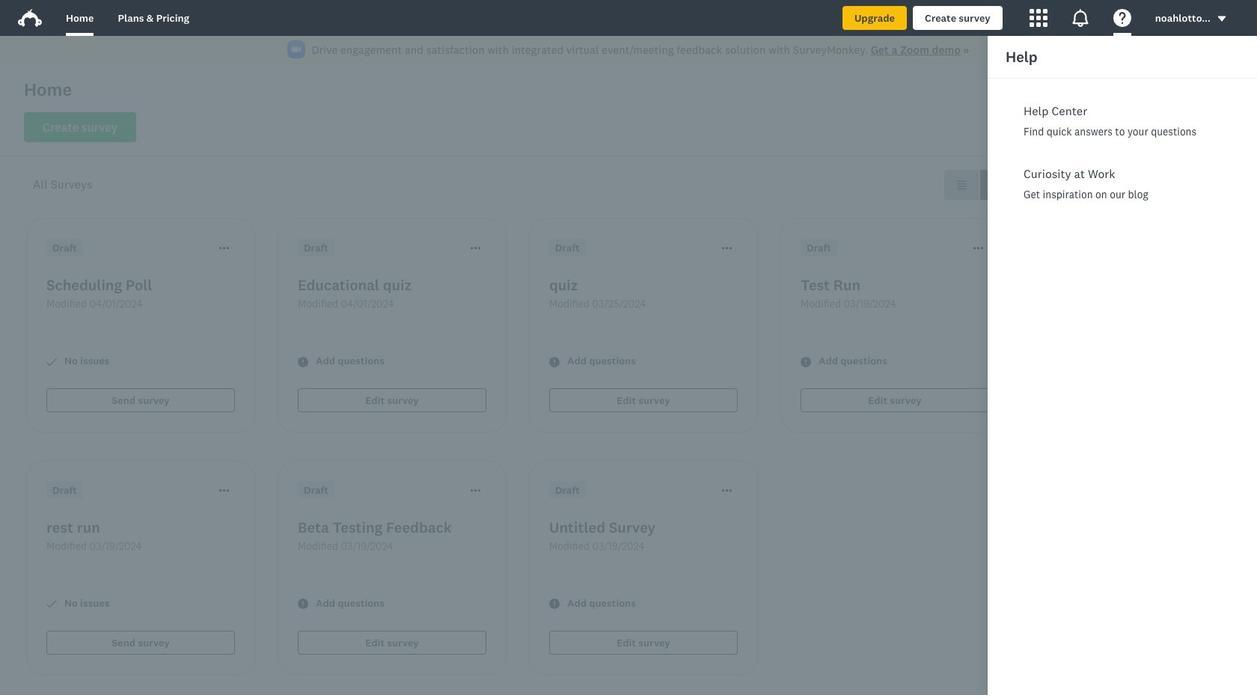 Task type: vqa. For each thing, say whether or not it's contained in the screenshot.
SurveyMonkey image
no



Task type: locate. For each thing, give the bounding box(es) containing it.
warning image
[[549, 357, 560, 367], [801, 357, 811, 367], [298, 599, 308, 609]]

brand logo image
[[18, 6, 42, 30], [18, 9, 42, 27]]

0 horizontal spatial warning image
[[298, 357, 308, 367]]

max diff icon image
[[1119, 192, 1155, 228]]

0 vertical spatial warning image
[[298, 357, 308, 367]]

2 horizontal spatial warning image
[[801, 357, 811, 367]]

1 horizontal spatial warning image
[[549, 357, 560, 367]]

dropdown arrow icon image
[[1217, 14, 1227, 24], [1218, 16, 1226, 21]]

1 horizontal spatial warning image
[[549, 599, 560, 609]]

search image
[[1033, 122, 1045, 134], [1033, 122, 1045, 134]]

group
[[944, 170, 1015, 200]]

dialog
[[988, 36, 1257, 695]]

1 brand logo image from the top
[[18, 6, 42, 30]]

products icon image
[[1029, 9, 1047, 27], [1029, 9, 1047, 27]]

help icon image
[[1113, 9, 1131, 27]]

warning image
[[298, 357, 308, 367], [549, 599, 560, 609]]



Task type: describe. For each thing, give the bounding box(es) containing it.
2 brand logo image from the top
[[18, 9, 42, 27]]

no issues image
[[46, 599, 57, 609]]

notification center icon image
[[1071, 9, 1089, 27]]

1 vertical spatial warning image
[[549, 599, 560, 609]]

no issues image
[[46, 357, 57, 367]]

0 horizontal spatial warning image
[[298, 599, 308, 609]]

Search text field
[[1045, 113, 1195, 143]]



